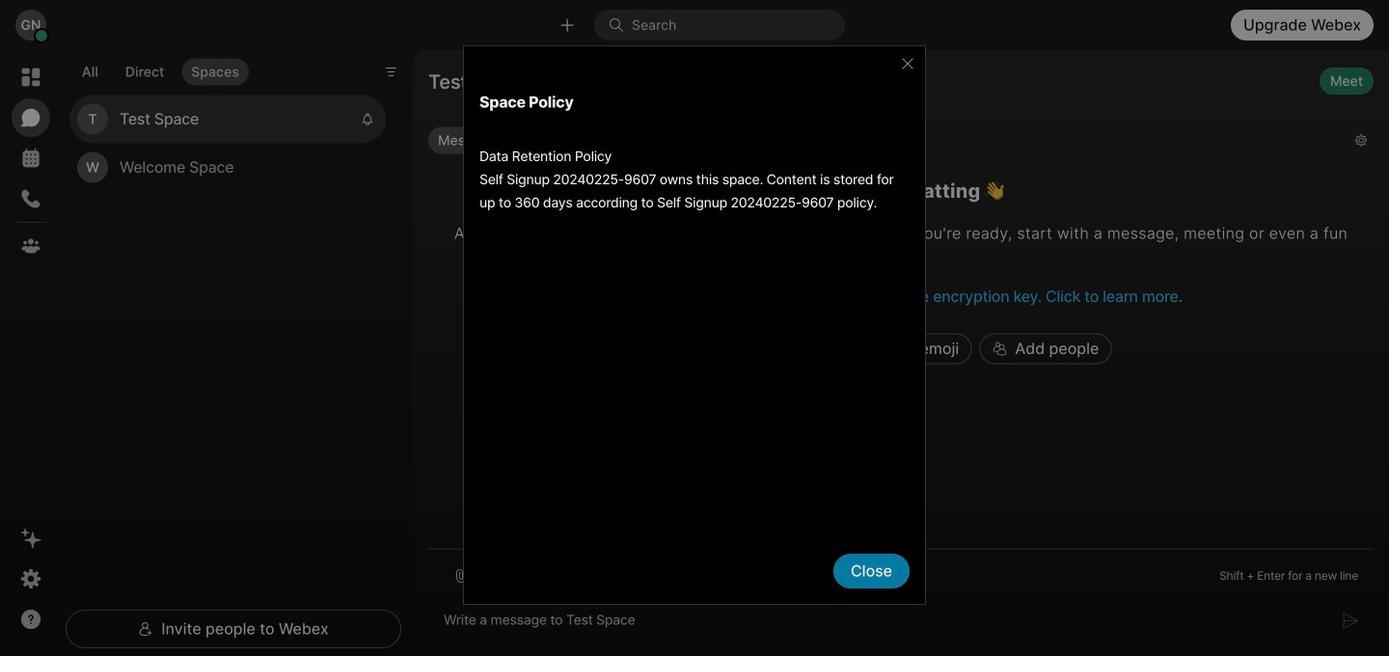 Task type: vqa. For each thing, say whether or not it's contained in the screenshot.
THE "CANCEL_16" image
no



Task type: locate. For each thing, give the bounding box(es) containing it.
you will be notified of all new messages in this space image
[[361, 113, 374, 126]]

tab list
[[68, 47, 254, 91]]

group
[[428, 127, 1340, 158]]

welcome space list item
[[69, 143, 386, 192]]

space policy dialog
[[463, 45, 926, 611]]

navigation
[[0, 50, 62, 656]]



Task type: describe. For each thing, give the bounding box(es) containing it.
message composer toolbar element
[[428, 550, 1374, 594]]

webex tab list
[[12, 58, 50, 265]]

test space, you will be notified of all new messages in this space list item
[[69, 95, 386, 143]]



